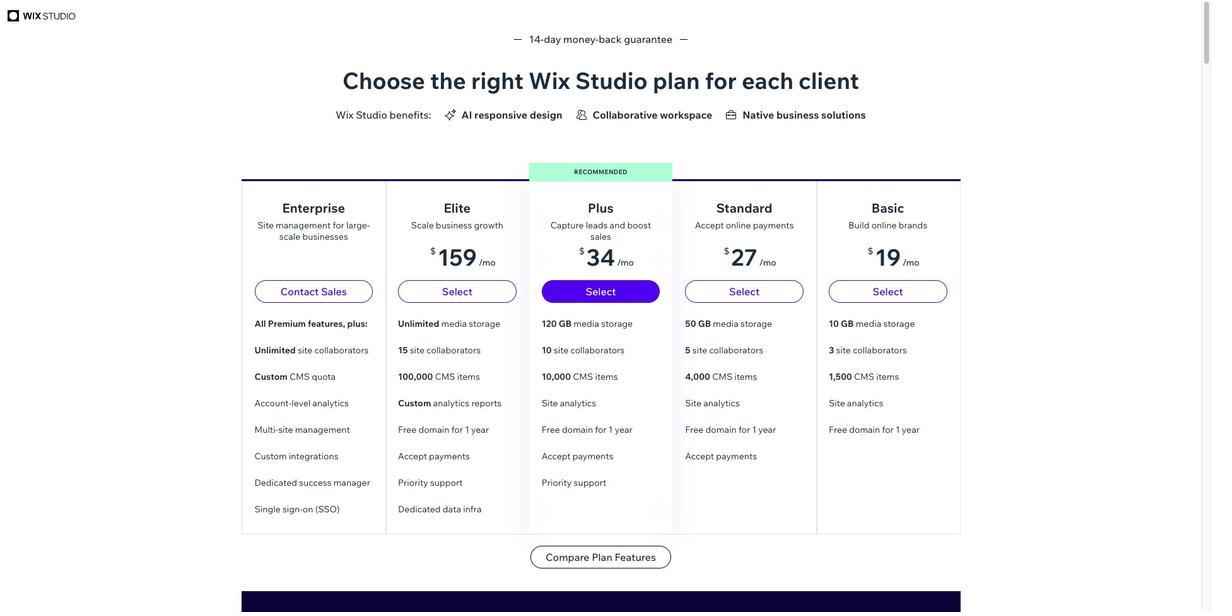 Task type: vqa. For each thing, say whether or not it's contained in the screenshot.


Task type: describe. For each thing, give the bounding box(es) containing it.
4,000
[[686, 371, 711, 382]]

storage for 50 gb media storage
[[741, 318, 772, 329]]

all premium features, plus:
[[255, 318, 368, 329]]

dedicated for dedicated success manager
[[255, 477, 297, 488]]

storage for 120 gb media storage
[[601, 318, 633, 329]]

collaborators for unlimited site collaborators
[[315, 345, 369, 356]]

management for enterprise
[[276, 220, 331, 231]]

2 free domain for 1 year from the left
[[542, 424, 633, 435]]

site for 10
[[554, 345, 569, 356]]

sales
[[321, 285, 347, 298]]

unlimited site collaborators
[[255, 345, 369, 356]]

brands
[[899, 220, 928, 231]]

unlimited media storage
[[398, 318, 501, 329]]

businesses
[[303, 231, 348, 242]]

sign-
[[283, 504, 303, 515]]

studio_package_picker.header.studio_benefits.ai_responsive image
[[443, 107, 458, 122]]

plan
[[592, 551, 613, 564]]

for down custom analytics reports
[[452, 424, 463, 435]]

media for 120 gb
[[574, 318, 599, 329]]

site up the custom integrations
[[278, 424, 293, 435]]

4 free from the left
[[829, 424, 848, 435]]

site for 3
[[836, 345, 851, 356]]

15
[[398, 345, 408, 356]]

100,000 cms items
[[398, 371, 480, 382]]

premium
[[268, 318, 306, 329]]

159
[[438, 243, 477, 271]]

items for 1,500 cms items
[[877, 371, 899, 382]]

4 free domain for 1 year from the left
[[829, 424, 920, 435]]

34
[[587, 243, 615, 271]]

reports
[[472, 398, 502, 409]]

native business solutions
[[743, 109, 866, 121]]

1 analytics from the left
[[313, 398, 349, 409]]

2 year from the left
[[615, 424, 633, 435]]

compare plan features button
[[531, 546, 671, 569]]

for up studio_package_picker.anon.header.studio_benefits.native_business_solutions image
[[705, 66, 737, 95]]

100,000
[[398, 371, 433, 382]]

1 free from the left
[[398, 424, 417, 435]]

basic build online brands
[[849, 200, 928, 231]]

media for 10 gb
[[856, 318, 882, 329]]

elite scale business growth
[[411, 200, 504, 231]]

1 1 from the left
[[465, 424, 469, 435]]

contact sales button
[[255, 280, 373, 303]]

each
[[742, 66, 794, 95]]

$ 19 /mo
[[868, 243, 920, 271]]

2 accept payments from the left
[[542, 451, 614, 462]]

5 analytics from the left
[[847, 398, 884, 409]]

custom for analytics reports
[[398, 398, 431, 409]]

2 free from the left
[[542, 424, 560, 435]]

$ 27 /mo
[[724, 243, 777, 271]]

4,000 cms items
[[686, 371, 758, 382]]

compare plan features
[[546, 551, 656, 564]]

gb for 50 gb
[[698, 318, 711, 329]]

choose
[[343, 66, 425, 95]]

50
[[686, 318, 696, 329]]

site down 1,500
[[829, 398, 845, 409]]

manager
[[334, 477, 370, 488]]

19
[[876, 243, 901, 271]]

for down 1,500 cms items
[[883, 424, 894, 435]]

capture
[[551, 220, 584, 231]]

build
[[849, 220, 870, 231]]

guarantee
[[624, 33, 673, 45]]

$ inside the plus capture leads and boost sales $ 34 /mo
[[579, 245, 585, 257]]

4 domain from the left
[[850, 424, 881, 435]]

3 site collaborators
[[829, 345, 907, 356]]

site for 5
[[693, 345, 708, 356]]

1 support from the left
[[430, 477, 463, 488]]

/mo for 27
[[760, 257, 777, 268]]

50 gb media storage
[[686, 318, 772, 329]]

plus
[[588, 200, 614, 216]]

10 for 10 site collaborators
[[542, 345, 552, 356]]

gb for 10 gb
[[841, 318, 854, 329]]

dedicated for dedicated data infra
[[398, 504, 441, 515]]

2 1 from the left
[[609, 424, 613, 435]]

/mo for 159
[[479, 257, 496, 268]]

leads
[[586, 220, 608, 231]]

and
[[610, 220, 626, 231]]

scale
[[411, 220, 434, 231]]

10,000
[[542, 371, 571, 382]]

day
[[544, 33, 561, 45]]

infra
[[463, 504, 482, 515]]

plus:
[[347, 318, 368, 329]]

items for 4,000 cms items
[[735, 371, 758, 382]]

storage for 10 gb media storage
[[884, 318, 915, 329]]

integrations
[[289, 451, 339, 462]]

scale
[[279, 231, 301, 242]]

2 analytics from the left
[[433, 398, 470, 409]]

3 select from the left
[[729, 285, 760, 298]]

1 vertical spatial wix
[[336, 109, 354, 121]]

cms for 100,000
[[435, 371, 455, 382]]

3 analytics from the left
[[560, 398, 597, 409]]

site down 4,000
[[686, 398, 702, 409]]

10,000 cms items
[[542, 371, 618, 382]]

boost
[[628, 220, 651, 231]]

1 storage from the left
[[469, 318, 501, 329]]

15 site collaborators
[[398, 345, 481, 356]]

1 media from the left
[[441, 318, 467, 329]]

contact sales
[[281, 285, 347, 298]]

cms for 10,000
[[573, 371, 593, 382]]

site down "10,000"
[[542, 398, 558, 409]]

4 select button from the left
[[829, 280, 948, 303]]

single sign-on (sso)
[[255, 504, 340, 515]]

workspace
[[660, 109, 713, 121]]

multi-site management
[[255, 424, 350, 435]]

$ for 27
[[724, 245, 730, 257]]

2 vertical spatial custom
[[255, 451, 287, 462]]

1 select from the left
[[442, 285, 473, 298]]

3 accept payments from the left
[[686, 451, 757, 462]]

cms for 1,500
[[854, 371, 875, 382]]

1,500 cms items
[[829, 371, 899, 382]]

10 gb media storage
[[829, 318, 915, 329]]

studio_package_picker.anon.header.studio_benefits.native_business_solutions image
[[724, 107, 739, 122]]

ai responsive design
[[462, 109, 563, 121]]

1 priority from the left
[[398, 477, 428, 488]]

dedicated success manager
[[255, 477, 370, 488]]

plus capture leads and boost sales $ 34 /mo
[[551, 200, 651, 271]]

3 free domain for 1 year from the left
[[686, 424, 776, 435]]

large-
[[346, 220, 370, 231]]

cms for 4,000
[[713, 371, 733, 382]]

4 analytics from the left
[[704, 398, 740, 409]]

multi-
[[255, 424, 278, 435]]

3 select button from the left
[[686, 280, 804, 303]]

back
[[599, 33, 622, 45]]

custom cms quota
[[255, 371, 336, 382]]

27
[[732, 243, 758, 271]]

basic
[[872, 200, 905, 216]]

level
[[292, 398, 311, 409]]

site for 15
[[410, 345, 425, 356]]



Task type: locate. For each thing, give the bounding box(es) containing it.
1 horizontal spatial wix
[[529, 66, 570, 95]]

1 vertical spatial studio
[[356, 109, 387, 121]]

contact
[[281, 285, 319, 298]]

1 horizontal spatial 10
[[829, 318, 839, 329]]

money-
[[564, 33, 599, 45]]

/mo inside $ 19 /mo
[[903, 257, 920, 268]]

0 vertical spatial business
[[777, 109, 819, 121]]

1 cms from the left
[[290, 371, 310, 382]]

1 horizontal spatial studio
[[576, 66, 648, 95]]

storage up 10 site collaborators
[[601, 318, 633, 329]]

success
[[299, 477, 332, 488]]

/mo right the 159
[[479, 257, 496, 268]]

account-level analytics
[[255, 398, 349, 409]]

for down 10,000 cms items
[[595, 424, 607, 435]]

select up unlimited media storage
[[442, 285, 473, 298]]

1 down '4,000 cms items'
[[752, 424, 757, 435]]

free down "10,000"
[[542, 424, 560, 435]]

items down 3 site collaborators
[[877, 371, 899, 382]]

1 $ from the left
[[430, 245, 436, 257]]

priority
[[398, 477, 428, 488], [542, 477, 572, 488]]

select down 19
[[873, 285, 904, 298]]

/mo inside the plus capture leads and boost sales $ 34 /mo
[[617, 257, 634, 268]]

free domain for 1 year down custom analytics reports
[[398, 424, 489, 435]]

payments
[[753, 220, 794, 231], [429, 451, 470, 462], [573, 451, 614, 462], [716, 451, 757, 462]]

site right 3
[[836, 345, 851, 356]]

2 priority from the left
[[542, 477, 572, 488]]

4 cms from the left
[[713, 371, 733, 382]]

1 vertical spatial custom
[[398, 398, 431, 409]]

the
[[430, 66, 466, 95]]

site
[[258, 220, 274, 231], [542, 398, 558, 409], [686, 398, 702, 409], [829, 398, 845, 409]]

site down all premium features, plus:
[[298, 345, 313, 356]]

wix up design
[[529, 66, 570, 95]]

dedicated
[[255, 477, 297, 488], [398, 504, 441, 515]]

unlimited up 15
[[398, 318, 439, 329]]

choose the right wix studio plan for each client
[[343, 66, 860, 95]]

wix studio benefits:
[[336, 109, 431, 121]]

(sso)
[[315, 504, 340, 515]]

0 vertical spatial custom
[[255, 371, 288, 382]]

2 priority support from the left
[[542, 477, 607, 488]]

cms right 4,000
[[713, 371, 733, 382]]

1 horizontal spatial priority
[[542, 477, 572, 488]]

responsive
[[475, 109, 528, 121]]

custom analytics reports
[[398, 398, 502, 409]]

growth
[[474, 220, 504, 231]]

2 cms from the left
[[435, 371, 455, 382]]

items up reports
[[457, 371, 480, 382]]

5 cms from the left
[[854, 371, 875, 382]]

unlimited for media storage
[[398, 318, 439, 329]]

collaborators
[[315, 345, 369, 356], [427, 345, 481, 356], [571, 345, 625, 356], [710, 345, 764, 356], [853, 345, 907, 356]]

3 free from the left
[[686, 424, 704, 435]]

1,500
[[829, 371, 852, 382]]

domain down 1,500 cms items
[[850, 424, 881, 435]]

collaborators down 50 gb media storage
[[710, 345, 764, 356]]

10 site collaborators
[[542, 345, 625, 356]]

select button up unlimited media storage
[[398, 280, 517, 303]]

unlimited for site collaborators
[[255, 345, 296, 356]]

payments inside standard accept online payments
[[753, 220, 794, 231]]

cms
[[290, 371, 310, 382], [435, 371, 455, 382], [573, 371, 593, 382], [713, 371, 733, 382], [854, 371, 875, 382]]

storage up 5 site collaborators at the bottom of page
[[741, 318, 772, 329]]

items
[[457, 371, 480, 382], [595, 371, 618, 382], [735, 371, 758, 382], [877, 371, 899, 382]]

2 collaborators from the left
[[427, 345, 481, 356]]

domain
[[419, 424, 450, 435], [562, 424, 593, 435], [706, 424, 737, 435], [850, 424, 881, 435]]

3 site analytics from the left
[[829, 398, 884, 409]]

items down 10 site collaborators
[[595, 371, 618, 382]]

1 free domain for 1 year from the left
[[398, 424, 489, 435]]

select button down '34'
[[542, 280, 660, 303]]

0 horizontal spatial 10
[[542, 345, 552, 356]]

1 /mo from the left
[[479, 257, 496, 268]]

1 horizontal spatial support
[[574, 477, 607, 488]]

0 horizontal spatial accept payments
[[398, 451, 470, 462]]

design
[[530, 109, 563, 121]]

online inside basic build online brands
[[872, 220, 897, 231]]

1 select button from the left
[[398, 280, 517, 303]]

4 collaborators from the left
[[710, 345, 764, 356]]

3 storage from the left
[[741, 318, 772, 329]]

online for standard
[[726, 220, 751, 231]]

analytics down "quota" at left
[[313, 398, 349, 409]]

select
[[442, 285, 473, 298], [586, 285, 616, 298], [729, 285, 760, 298], [873, 285, 904, 298]]

4 $ from the left
[[868, 245, 874, 257]]

free down custom analytics reports
[[398, 424, 417, 435]]

3 media from the left
[[713, 318, 739, 329]]

media up 15 site collaborators
[[441, 318, 467, 329]]

domain down custom analytics reports
[[419, 424, 450, 435]]

collaborators for 15 site collaborators
[[427, 345, 481, 356]]

solutions
[[822, 109, 866, 121]]

1 year from the left
[[471, 424, 489, 435]]

5 site collaborators
[[686, 345, 764, 356]]

4 1 from the left
[[896, 424, 900, 435]]

management inside enterprise site management for large- scale businesses
[[276, 220, 331, 231]]

$ inside $ 27 /mo
[[724, 245, 730, 257]]

management up the integrations
[[295, 424, 350, 435]]

quota
[[312, 371, 336, 382]]

online down the basic
[[872, 220, 897, 231]]

site up "10,000"
[[554, 345, 569, 356]]

3 collaborators from the left
[[571, 345, 625, 356]]

$ 159 /mo
[[430, 243, 496, 271]]

enterprise
[[282, 200, 345, 216]]

analytics down 1,500 cms items
[[847, 398, 884, 409]]

2 select button from the left
[[542, 280, 660, 303]]

wix down choose
[[336, 109, 354, 121]]

3 1 from the left
[[752, 424, 757, 435]]

online inside standard accept online payments
[[726, 220, 751, 231]]

custom
[[255, 371, 288, 382], [398, 398, 431, 409], [255, 451, 287, 462]]

items for 10,000 cms items
[[595, 371, 618, 382]]

collaborators down 10 gb media storage
[[853, 345, 907, 356]]

priority support
[[398, 477, 463, 488], [542, 477, 607, 488]]

4 /mo from the left
[[903, 257, 920, 268]]

1 domain from the left
[[419, 424, 450, 435]]

/mo inside $ 159 /mo
[[479, 257, 496, 268]]

1 priority support from the left
[[398, 477, 463, 488]]

domain down '4,000 cms items'
[[706, 424, 737, 435]]

$ for 159
[[430, 245, 436, 257]]

studio
[[576, 66, 648, 95], [356, 109, 387, 121]]

collaborative workspace
[[593, 109, 713, 121]]

media up 3 site collaborators
[[856, 318, 882, 329]]

select down '34'
[[586, 285, 616, 298]]

ai
[[462, 109, 472, 121]]

collaborators for 5 site collaborators
[[710, 345, 764, 356]]

2 gb from the left
[[698, 318, 711, 329]]

items down 5 site collaborators at the bottom of page
[[735, 371, 758, 382]]

dedicated data infra
[[398, 504, 482, 515]]

site inside enterprise site management for large- scale businesses
[[258, 220, 274, 231]]

14-
[[529, 33, 544, 45]]

4 storage from the left
[[884, 318, 915, 329]]

0 vertical spatial studio
[[576, 66, 648, 95]]

120 gb media storage
[[542, 318, 633, 329]]

items for 100,000 cms items
[[457, 371, 480, 382]]

0 horizontal spatial site analytics
[[542, 398, 597, 409]]

3 items from the left
[[735, 371, 758, 382]]

for left large-
[[333, 220, 344, 231]]

collaborative
[[593, 109, 658, 121]]

1 horizontal spatial unlimited
[[398, 318, 439, 329]]

1 accept payments from the left
[[398, 451, 470, 462]]

free domain for 1 year down 10,000 cms items
[[542, 424, 633, 435]]

10
[[829, 318, 839, 329], [542, 345, 552, 356]]

studio_package_picker.header.studio_benefits.collaborative_workspace image
[[574, 107, 589, 122]]

cms down 10 site collaborators
[[573, 371, 593, 382]]

3 $ from the left
[[724, 245, 730, 257]]

media up 10 site collaborators
[[574, 318, 599, 329]]

2 media from the left
[[574, 318, 599, 329]]

data
[[443, 504, 461, 515]]

2 /mo from the left
[[617, 257, 634, 268]]

0 horizontal spatial online
[[726, 220, 751, 231]]

select button down the 27
[[686, 280, 804, 303]]

0 horizontal spatial support
[[430, 477, 463, 488]]

site left scale
[[258, 220, 274, 231]]

free domain for 1 year down 1,500 cms items
[[829, 424, 920, 435]]

1 vertical spatial unlimited
[[255, 345, 296, 356]]

3
[[829, 345, 834, 356]]

0 vertical spatial 10
[[829, 318, 839, 329]]

1 down custom analytics reports
[[465, 424, 469, 435]]

2 storage from the left
[[601, 318, 633, 329]]

2 online from the left
[[872, 220, 897, 231]]

0 horizontal spatial priority
[[398, 477, 428, 488]]

1 horizontal spatial dedicated
[[398, 504, 441, 515]]

1
[[465, 424, 469, 435], [609, 424, 613, 435], [752, 424, 757, 435], [896, 424, 900, 435]]

/mo right '34'
[[617, 257, 634, 268]]

4 items from the left
[[877, 371, 899, 382]]

3 gb from the left
[[841, 318, 854, 329]]

business
[[777, 109, 819, 121], [436, 220, 472, 231]]

free down 4,000
[[686, 424, 704, 435]]

1 collaborators from the left
[[315, 345, 369, 356]]

14-day money-back guarantee
[[529, 33, 673, 45]]

gb for 120 gb
[[559, 318, 572, 329]]

account-
[[255, 398, 292, 409]]

collaborators down unlimited media storage
[[427, 345, 481, 356]]

analytics down 10,000 cms items
[[560, 398, 597, 409]]

4 year from the left
[[902, 424, 920, 435]]

/mo for 19
[[903, 257, 920, 268]]

0 horizontal spatial studio
[[356, 109, 387, 121]]

collaborators for 3 site collaborators
[[853, 345, 907, 356]]

for down '4,000 cms items'
[[739, 424, 750, 435]]

gb right 120
[[559, 318, 572, 329]]

0 vertical spatial dedicated
[[255, 477, 297, 488]]

$ left the 27
[[724, 245, 730, 257]]

1 vertical spatial business
[[436, 220, 472, 231]]

$ for 19
[[868, 245, 874, 257]]

1 site analytics from the left
[[542, 398, 597, 409]]

10 up 3
[[829, 318, 839, 329]]

0 horizontal spatial gb
[[559, 318, 572, 329]]

domain down 10,000 cms items
[[562, 424, 593, 435]]

site right 5
[[693, 345, 708, 356]]

10 for 10 gb media storage
[[829, 318, 839, 329]]

media
[[441, 318, 467, 329], [574, 318, 599, 329], [713, 318, 739, 329], [856, 318, 882, 329]]

select down the 27
[[729, 285, 760, 298]]

dedicated up single
[[255, 477, 297, 488]]

1 horizontal spatial online
[[872, 220, 897, 231]]

10 down 120
[[542, 345, 552, 356]]

0 horizontal spatial dedicated
[[255, 477, 297, 488]]

business down elite
[[436, 220, 472, 231]]

1 horizontal spatial gb
[[698, 318, 711, 329]]

0 horizontal spatial business
[[436, 220, 472, 231]]

1 down 10,000 cms items
[[609, 424, 613, 435]]

1 online from the left
[[726, 220, 751, 231]]

5
[[686, 345, 691, 356]]

120
[[542, 318, 557, 329]]

gb up 3 site collaborators
[[841, 318, 854, 329]]

standard accept online payments
[[695, 200, 794, 231]]

collaborators down 120 gb media storage
[[571, 345, 625, 356]]

3 /mo from the left
[[760, 257, 777, 268]]

1 horizontal spatial site analytics
[[686, 398, 740, 409]]

collaborators down features,
[[315, 345, 369, 356]]

5 collaborators from the left
[[853, 345, 907, 356]]

custom for cms quota
[[255, 371, 288, 382]]

custom integrations
[[255, 451, 339, 462]]

custom up 'account-'
[[255, 371, 288, 382]]

2 support from the left
[[574, 477, 607, 488]]

4 select from the left
[[873, 285, 904, 298]]

1 gb from the left
[[559, 318, 572, 329]]

analytics down '4,000 cms items'
[[704, 398, 740, 409]]

media for 50 gb
[[713, 318, 739, 329]]

cms for custom
[[290, 371, 310, 382]]

$ left 19
[[868, 245, 874, 257]]

4 media from the left
[[856, 318, 882, 329]]

gb right 50
[[698, 318, 711, 329]]

2 horizontal spatial accept payments
[[686, 451, 757, 462]]

sales
[[591, 231, 611, 242]]

3 domain from the left
[[706, 424, 737, 435]]

management down enterprise
[[276, 220, 331, 231]]

$ inside $ 159 /mo
[[430, 245, 436, 257]]

0 vertical spatial wix
[[529, 66, 570, 95]]

site right 15
[[410, 345, 425, 356]]

0 vertical spatial management
[[276, 220, 331, 231]]

2 site analytics from the left
[[686, 398, 740, 409]]

1 vertical spatial management
[[295, 424, 350, 435]]

cms up custom analytics reports
[[435, 371, 455, 382]]

standard
[[717, 200, 773, 216]]

site analytics down '4,000 cms items'
[[686, 398, 740, 409]]

1 down 1,500 cms items
[[896, 424, 900, 435]]

site analytics down 10,000 cms items
[[542, 398, 597, 409]]

plan
[[653, 66, 700, 95]]

cms left "quota" at left
[[290, 371, 310, 382]]

unlimited down premium
[[255, 345, 296, 356]]

benefits:
[[390, 109, 431, 121]]

1 horizontal spatial priority support
[[542, 477, 607, 488]]

year
[[471, 424, 489, 435], [615, 424, 633, 435], [759, 424, 776, 435], [902, 424, 920, 435]]

dedicated left data
[[398, 504, 441, 515]]

0 vertical spatial unlimited
[[398, 318, 439, 329]]

online down the standard
[[726, 220, 751, 231]]

analytics down 100,000 cms items
[[433, 398, 470, 409]]

0 horizontal spatial wix
[[336, 109, 354, 121]]

/mo right the 27
[[760, 257, 777, 268]]

accept
[[695, 220, 724, 231], [398, 451, 427, 462], [542, 451, 571, 462], [686, 451, 714, 462]]

storage up 3 site collaborators
[[884, 318, 915, 329]]

1 items from the left
[[457, 371, 480, 382]]

0 horizontal spatial priority support
[[398, 477, 463, 488]]

gb
[[559, 318, 572, 329], [698, 318, 711, 329], [841, 318, 854, 329]]

3 year from the left
[[759, 424, 776, 435]]

2 horizontal spatial site analytics
[[829, 398, 884, 409]]

2 select from the left
[[586, 285, 616, 298]]

business inside "elite scale business growth"
[[436, 220, 472, 231]]

all
[[255, 318, 266, 329]]

elite
[[444, 200, 471, 216]]

free domain for 1 year
[[398, 424, 489, 435], [542, 424, 633, 435], [686, 424, 776, 435], [829, 424, 920, 435]]

site analytics down 1,500 cms items
[[829, 398, 884, 409]]

0 horizontal spatial unlimited
[[255, 345, 296, 356]]

collaborators for 10 site collaborators
[[571, 345, 625, 356]]

/mo inside $ 27 /mo
[[760, 257, 777, 268]]

media up 5 site collaborators at the bottom of page
[[713, 318, 739, 329]]

features
[[615, 551, 656, 564]]

1 horizontal spatial business
[[777, 109, 819, 121]]

select button down 19
[[829, 280, 948, 303]]

custom down 100,000 at the left bottom
[[398, 398, 431, 409]]

free domain for 1 year down '4,000 cms items'
[[686, 424, 776, 435]]

2 items from the left
[[595, 371, 618, 382]]

storage up 15 site collaborators
[[469, 318, 501, 329]]

online
[[726, 220, 751, 231], [872, 220, 897, 231]]

1 vertical spatial 10
[[542, 345, 552, 356]]

2 $ from the left
[[579, 245, 585, 257]]

1 horizontal spatial accept payments
[[542, 451, 614, 462]]

online for basic
[[872, 220, 897, 231]]

accept inside standard accept online payments
[[695, 220, 724, 231]]

/mo
[[479, 257, 496, 268], [617, 257, 634, 268], [760, 257, 777, 268], [903, 257, 920, 268]]

recommended
[[574, 168, 628, 176]]

$ inside $ 19 /mo
[[868, 245, 874, 257]]

management for multi-
[[295, 424, 350, 435]]

cms right 1,500
[[854, 371, 875, 382]]

for inside enterprise site management for large- scale businesses
[[333, 220, 344, 231]]

business right the 'native'
[[777, 109, 819, 121]]

$ left the 159
[[430, 245, 436, 257]]

/mo right 19
[[903, 257, 920, 268]]

client
[[799, 66, 860, 95]]

site for unlimited
[[298, 345, 313, 356]]

site analytics
[[542, 398, 597, 409], [686, 398, 740, 409], [829, 398, 884, 409]]

1 vertical spatial dedicated
[[398, 504, 441, 515]]

for
[[705, 66, 737, 95], [333, 220, 344, 231], [452, 424, 463, 435], [595, 424, 607, 435], [739, 424, 750, 435], [883, 424, 894, 435]]

custom down multi-
[[255, 451, 287, 462]]

$ left '34'
[[579, 245, 585, 257]]

native
[[743, 109, 774, 121]]

free down 1,500
[[829, 424, 848, 435]]

studio up collaborative
[[576, 66, 648, 95]]

3 cms from the left
[[573, 371, 593, 382]]

studio down choose
[[356, 109, 387, 121]]

2 horizontal spatial gb
[[841, 318, 854, 329]]

2 domain from the left
[[562, 424, 593, 435]]

enterprise site management for large- scale businesses
[[258, 200, 370, 242]]



